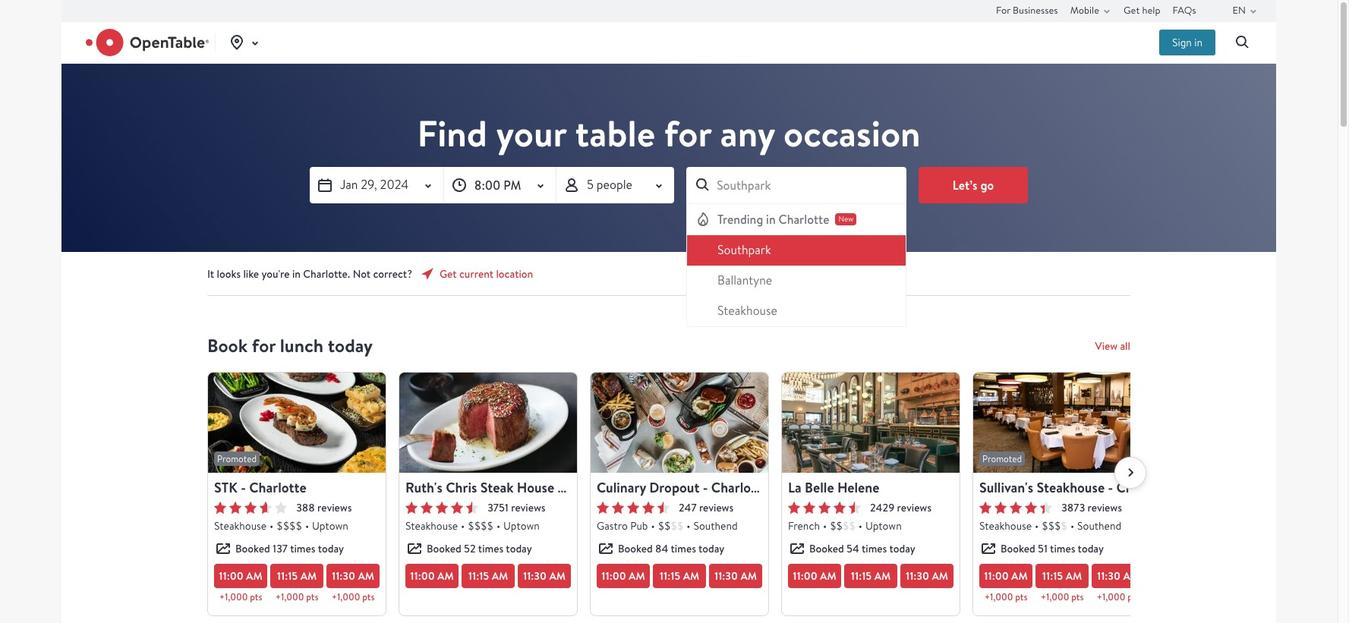 Task type: vqa. For each thing, say whether or not it's contained in the screenshot.
7:00 PM
no



Task type: describe. For each thing, give the bounding box(es) containing it.
8:00
[[474, 177, 501, 193]]

11:00 am for culinary
[[602, 569, 645, 584]]

$$ $$ for belle
[[830, 519, 855, 533]]

$$$ $
[[1042, 519, 1067, 533]]

4 $$ from the left
[[843, 519, 855, 533]]

11:30 for ruth's
[[523, 569, 547, 584]]

you're
[[262, 267, 290, 281]]

pts for 11:15 am link corresponding to steakhouse
[[1071, 591, 1084, 604]]

in for sign
[[1194, 36, 1203, 49]]

2 vertical spatial in
[[292, 267, 301, 281]]

get for get help
[[1124, 3, 1140, 16]]

reviews for steakhouse
[[1088, 501, 1122, 515]]

businesses
[[1013, 3, 1058, 16]]

jan 29, 2024 button
[[310, 167, 443, 203]]

la belle helene
[[788, 478, 879, 497]]

correct?
[[373, 267, 412, 281]]

today for booked 137 times today
[[318, 542, 344, 556]]

booked 51 times today
[[1001, 542, 1104, 556]]

gastro
[[597, 519, 628, 533]]

8:00 pm
[[474, 177, 521, 193]]

388 reviews
[[296, 501, 352, 515]]

booked 137 times today
[[235, 542, 344, 556]]

trending in charlotte
[[717, 211, 829, 228]]

today for booked 52 times today
[[506, 542, 532, 556]]

book for lunch today
[[207, 333, 373, 358]]

3 11:15 am from the left
[[851, 569, 891, 584]]

sign
[[1172, 36, 1192, 49]]

1 11:15 from the left
[[277, 569, 298, 584]]

french
[[788, 519, 820, 533]]

11:30 am for house
[[523, 569, 566, 584]]

5 11:00 from the left
[[984, 569, 1009, 584]]

9 am from the left
[[741, 569, 757, 584]]

11:15 am link for steakhouse
[[1036, 564, 1089, 588]]

2429
[[870, 501, 895, 515]]

1 +1,000 from the left
[[219, 591, 248, 604]]

2024
[[380, 177, 409, 193]]

faqs
[[1173, 3, 1196, 16]]

11:00 am link for la
[[788, 564, 841, 588]]

stk
[[214, 478, 238, 497]]

$$ $$ for dropout
[[658, 519, 684, 533]]

reviews for -
[[317, 501, 352, 515]]

it looks like you're in charlotte. not correct?
[[207, 267, 412, 281]]

times for dropout
[[671, 542, 696, 556]]

today for booked 84 times today
[[698, 542, 725, 556]]

let's go
[[953, 177, 994, 193]]

booked 84 times today
[[618, 542, 725, 556]]

3 am from the left
[[358, 569, 374, 584]]

11:00 for ruth's chris steak house - charlotte uptown
[[410, 569, 435, 584]]

times for steakhouse
[[1050, 542, 1075, 556]]

house
[[517, 478, 554, 497]]

11:15 am +1,000 pts for -
[[1041, 569, 1084, 604]]

steakhouse for ruth's chris steak house - charlotte uptown
[[405, 519, 458, 533]]

11:00 am +1,000 pts for sullivan's
[[984, 569, 1028, 604]]

a photo of la belle helene restaurant image
[[782, 373, 960, 473]]

steakhouse for sullivan's steakhouse - charlotte
[[979, 519, 1032, 533]]

1 - from the left
[[241, 478, 246, 497]]

3 +1,000 from the left
[[332, 591, 360, 604]]

your
[[496, 109, 566, 159]]

charlotte up gastro
[[566, 478, 623, 497]]

any
[[720, 109, 775, 159]]

8 am from the left
[[683, 569, 699, 584]]

11:30 am link for culinary dropout - charlotte
[[709, 564, 762, 588]]

11:30 am for charlotte
[[714, 569, 757, 584]]

it
[[207, 267, 214, 281]]

en
[[1233, 3, 1246, 16]]

13 am from the left
[[1011, 569, 1028, 584]]

for
[[996, 3, 1011, 16]]

none field containing trending in charlotte
[[686, 167, 906, 327]]

11:30 am link for ruth's chris steak house - charlotte uptown
[[518, 564, 571, 588]]

current
[[459, 267, 494, 281]]

11:15 am link for chris
[[462, 564, 515, 588]]

jan
[[340, 177, 358, 193]]

location
[[496, 267, 533, 281]]

chris
[[446, 478, 477, 497]]

ruth's
[[405, 478, 443, 497]]

1 $$ from the left
[[658, 519, 671, 533]]

pm
[[504, 177, 521, 193]]

11:15 for culinary dropout - charlotte
[[660, 569, 680, 584]]

$$$$ for steak
[[468, 519, 493, 533]]

charlotte up 247 reviews
[[711, 478, 769, 497]]

steak
[[480, 478, 514, 497]]

southpark
[[717, 242, 771, 258]]

1 horizontal spatial for
[[664, 109, 711, 159]]

5 11:15 from the left
[[1042, 569, 1063, 584]]

11:00 am link for ruth's
[[405, 564, 459, 588]]

lunch
[[280, 333, 323, 358]]

not
[[353, 267, 371, 281]]

29,
[[361, 177, 377, 193]]

15 am from the left
[[1123, 569, 1140, 584]]

5
[[587, 177, 594, 193]]

charlotte up '3.7 stars' image
[[249, 478, 306, 497]]

culinary
[[597, 478, 646, 497]]

find
[[417, 109, 487, 159]]

occasion
[[784, 109, 921, 159]]

mobile
[[1070, 3, 1099, 16]]

12 am from the left
[[932, 569, 948, 584]]

booked for -
[[235, 542, 270, 556]]

ruth's chris steak house - charlotte uptown
[[405, 478, 674, 497]]

culinary dropout - charlotte
[[597, 478, 769, 497]]

11:00 am for ruth's
[[410, 569, 454, 584]]

388
[[296, 501, 315, 515]]

11:15 am +1,000 pts for charlotte
[[275, 569, 318, 604]]

steakhouse down ballantyne element
[[717, 303, 777, 319]]

helene
[[837, 478, 879, 497]]

stk - charlotte
[[214, 478, 306, 497]]

$$$$ for charlotte
[[277, 519, 302, 533]]

view all link
[[1095, 339, 1130, 354]]

ballantyne element
[[717, 273, 772, 289]]

247 reviews
[[679, 501, 734, 515]]

1 am from the left
[[246, 569, 262, 584]]

1 pts from the left
[[250, 591, 262, 604]]

let's
[[953, 177, 978, 193]]

get for get current location
[[440, 267, 457, 281]]

uptown for ruth's chris steak house - charlotte uptown
[[503, 519, 540, 533]]

like
[[243, 267, 259, 281]]

gastro pub
[[597, 519, 648, 533]]

view
[[1095, 339, 1118, 353]]

promoted for sullivan's
[[982, 453, 1022, 465]]

3873 reviews
[[1061, 501, 1122, 515]]

11:00 am link for sullivan's
[[979, 564, 1033, 588]]

Please input a Location, Restaurant or Cuisine field
[[686, 167, 906, 203]]

$$$
[[1042, 519, 1061, 533]]

times for chris
[[478, 542, 503, 556]]

1 11:00 from the left
[[219, 569, 243, 584]]

4 +1,000 from the left
[[985, 591, 1013, 604]]

2 $$ from the left
[[671, 519, 684, 533]]

11:15 am for charlotte
[[660, 569, 699, 584]]

get current location
[[440, 267, 533, 281]]

11:00 am link for culinary
[[597, 564, 650, 588]]

ballantyne
[[717, 273, 772, 289]]

for businesses button
[[996, 0, 1058, 21]]

11:00 am for la
[[793, 569, 836, 584]]

jan 29, 2024
[[340, 177, 409, 193]]

table
[[575, 109, 655, 159]]

11:15 am link for dropout
[[653, 564, 706, 588]]

times for belle
[[862, 542, 887, 556]]

3.7 stars image
[[214, 502, 287, 514]]

2 - from the left
[[558, 478, 563, 497]]



Task type: locate. For each thing, give the bounding box(es) containing it.
2 11:15 am link from the left
[[462, 564, 515, 588]]

2 horizontal spatial 11:30 am
[[906, 569, 948, 584]]

uptown up pub
[[627, 478, 674, 497]]

0 horizontal spatial get
[[440, 267, 457, 281]]

4 11:15 from the left
[[851, 569, 872, 584]]

uptown down 388 reviews
[[312, 519, 348, 533]]

2 11:15 am from the left
[[660, 569, 699, 584]]

2 pts from the left
[[306, 591, 318, 604]]

today for booked 51 times today
[[1078, 542, 1104, 556]]

2 times from the left
[[478, 542, 503, 556]]

2 $$$$ from the left
[[468, 519, 493, 533]]

pub
[[630, 519, 648, 533]]

11:15 down booked 137 times today
[[277, 569, 298, 584]]

1 horizontal spatial 11:00 am +1,000 pts
[[984, 569, 1028, 604]]

11:15 am
[[468, 569, 508, 584], [660, 569, 699, 584], [851, 569, 891, 584]]

11:00 am +1,000 pts for stk
[[219, 569, 262, 604]]

2 11:30 am from the left
[[714, 569, 757, 584]]

1 vertical spatial in
[[766, 211, 776, 228]]

5 pts from the left
[[1071, 591, 1084, 604]]

11:15 am for house
[[468, 569, 508, 584]]

find your table for any occasion
[[417, 109, 921, 159]]

11:00 am link down french
[[788, 564, 841, 588]]

1 promoted from the left
[[217, 453, 257, 465]]

book
[[207, 333, 248, 358]]

uptown for la belle helene
[[866, 519, 902, 533]]

3751
[[487, 501, 509, 515]]

1 horizontal spatial 11:15 am
[[660, 569, 699, 584]]

for businesses
[[996, 3, 1058, 16]]

11:15 down booked 52 times today at the left
[[468, 569, 489, 584]]

1 11:15 am link from the left
[[270, 564, 323, 588]]

0 horizontal spatial southend
[[694, 519, 738, 533]]

11:30 am link
[[326, 564, 380, 588], [518, 564, 571, 588], [709, 564, 762, 588], [900, 564, 954, 588], [1092, 564, 1145, 588]]

3 4.5 stars image from the left
[[788, 502, 861, 514]]

4.5 stars image down ruth's
[[405, 502, 478, 514]]

11:30 am link for sullivan's steakhouse - charlotte
[[1092, 564, 1145, 588]]

4 pts from the left
[[1015, 591, 1027, 604]]

1 11:30 from the left
[[332, 569, 355, 584]]

0 horizontal spatial 11:30 am
[[523, 569, 566, 584]]

for
[[664, 109, 711, 159], [252, 333, 276, 358]]

11:30 am +1,000 pts
[[332, 569, 374, 604], [1097, 569, 1140, 604]]

3 11:00 am from the left
[[793, 569, 836, 584]]

promoted up sullivan's
[[982, 453, 1022, 465]]

today
[[328, 333, 373, 358], [318, 542, 344, 556], [506, 542, 532, 556], [698, 542, 725, 556], [889, 542, 915, 556], [1078, 542, 1104, 556]]

people
[[597, 177, 632, 193]]

steakhouse up the 3873
[[1037, 478, 1105, 497]]

5 11:30 from the left
[[1097, 569, 1121, 584]]

5 am from the left
[[492, 569, 508, 584]]

6 am from the left
[[549, 569, 566, 584]]

5 +1,000 from the left
[[1041, 591, 1069, 604]]

southpark element
[[717, 242, 771, 258]]

get inside button
[[440, 267, 457, 281]]

get help
[[1124, 3, 1160, 16]]

today down 247 reviews
[[698, 542, 725, 556]]

- right house at the bottom left of the page
[[558, 478, 563, 497]]

11:00 down french
[[793, 569, 817, 584]]

today down 2429 reviews
[[889, 542, 915, 556]]

3751 reviews
[[487, 501, 545, 515]]

5 11:30 am link from the left
[[1092, 564, 1145, 588]]

11:30 am link down booked 137 times today
[[326, 564, 380, 588]]

new
[[839, 214, 853, 224]]

1 horizontal spatial 4.5 stars image
[[597, 502, 670, 514]]

for right book
[[252, 333, 276, 358]]

$
[[1061, 519, 1067, 533]]

booked down pub
[[618, 542, 653, 556]]

5 people
[[587, 177, 632, 193]]

11:15 am link for belle
[[844, 564, 897, 588]]

1 horizontal spatial promoted
[[982, 453, 1022, 465]]

- right the stk
[[241, 478, 246, 497]]

booked left 54 at the right bottom
[[809, 542, 844, 556]]

1 11:30 am +1,000 pts from the left
[[332, 569, 374, 604]]

6 pts from the left
[[1128, 591, 1140, 604]]

3 11:00 am link from the left
[[597, 564, 650, 588]]

3 11:30 am from the left
[[906, 569, 948, 584]]

2 4.5 stars image from the left
[[597, 502, 670, 514]]

pts for "11:30 am" link related to sullivan's steakhouse - charlotte
[[1128, 591, 1140, 604]]

0 horizontal spatial promoted
[[217, 453, 257, 465]]

booked for belle
[[809, 542, 844, 556]]

get current location button
[[418, 265, 533, 283]]

0 horizontal spatial 11:00 am +1,000 pts
[[219, 569, 262, 604]]

4 11:00 am link from the left
[[788, 564, 841, 588]]

3 pts from the left
[[362, 591, 374, 604]]

opentable logo image
[[86, 29, 209, 56]]

booked left 137
[[235, 542, 270, 556]]

2 11:00 am +1,000 pts from the left
[[984, 569, 1028, 604]]

0 horizontal spatial 11:15 am
[[468, 569, 508, 584]]

11:30 am link down booked 84 times today on the bottom
[[709, 564, 762, 588]]

2 11:00 from the left
[[410, 569, 435, 584]]

1 horizontal spatial 11:30 am +1,000 pts
[[1097, 569, 1140, 604]]

1 horizontal spatial $$ $$
[[830, 519, 855, 533]]

None field
[[686, 167, 906, 327]]

1 11:30 am from the left
[[523, 569, 566, 584]]

reviews for belle
[[897, 501, 931, 515]]

1 4.5 stars image from the left
[[405, 502, 478, 514]]

11:00 am down 'gastro pub'
[[602, 569, 645, 584]]

11:00 am +1,000 pts down booked 51 times today
[[984, 569, 1028, 604]]

2 promoted from the left
[[982, 453, 1022, 465]]

1 horizontal spatial 11:15 am +1,000 pts
[[1041, 569, 1084, 604]]

11:30 am link down booked 51 times today
[[1092, 564, 1145, 588]]

11:30
[[332, 569, 355, 584], [523, 569, 547, 584], [714, 569, 738, 584], [906, 569, 929, 584], [1097, 569, 1121, 584]]

11:30 am down booked 52 times today at the left
[[523, 569, 566, 584]]

$$ $$
[[658, 519, 684, 533], [830, 519, 855, 533]]

51
[[1038, 542, 1048, 556]]

reviews right the 3873
[[1088, 501, 1122, 515]]

11:30 am +1,000 pts for -
[[1097, 569, 1140, 604]]

11:15 am down the booked 54 times today
[[851, 569, 891, 584]]

2 11:15 from the left
[[468, 569, 489, 584]]

in right you're
[[292, 267, 301, 281]]

1 times from the left
[[290, 542, 315, 556]]

2 11:30 am +1,000 pts from the left
[[1097, 569, 1140, 604]]

1 horizontal spatial get
[[1124, 3, 1140, 16]]

11:15 am link down booked 52 times today at the left
[[462, 564, 515, 588]]

get inside "button"
[[1124, 3, 1140, 16]]

- up 3873 reviews
[[1108, 478, 1113, 497]]

$$ $$ up 54 at the right bottom
[[830, 519, 855, 533]]

get
[[1124, 3, 1140, 16], [440, 267, 457, 281]]

+1,000
[[219, 591, 248, 604], [275, 591, 304, 604], [332, 591, 360, 604], [985, 591, 1013, 604], [1041, 591, 1069, 604], [1097, 591, 1125, 604]]

4 11:30 from the left
[[906, 569, 929, 584]]

11:30 am link down the booked 54 times today
[[900, 564, 954, 588]]

pts
[[250, 591, 262, 604], [306, 591, 318, 604], [362, 591, 374, 604], [1015, 591, 1027, 604], [1071, 591, 1084, 604], [1128, 591, 1140, 604]]

11:15 am link down booked 137 times today
[[270, 564, 323, 588]]

10 am from the left
[[820, 569, 836, 584]]

steakhouse down '3.7 stars' image
[[214, 519, 267, 533]]

2 $$ $$ from the left
[[830, 519, 855, 533]]

11:00 for la belle helene
[[793, 569, 817, 584]]

11:00 am +1,000 pts down booked 137 times today
[[219, 569, 262, 604]]

5 times from the left
[[1050, 542, 1075, 556]]

11:00 am down booked 52 times today at the left
[[410, 569, 454, 584]]

in right trending
[[766, 211, 776, 228]]

a photo of culinary dropout - charlotte restaurant image
[[591, 373, 768, 473]]

0 horizontal spatial $$ $$
[[658, 519, 684, 533]]

3 times from the left
[[671, 542, 696, 556]]

dropout
[[649, 478, 700, 497]]

3 11:00 from the left
[[602, 569, 626, 584]]

11:30 am down the booked 54 times today
[[906, 569, 948, 584]]

247
[[679, 501, 697, 515]]

1 booked from the left
[[235, 542, 270, 556]]

11:15 am link for -
[[270, 564, 323, 588]]

steakhouse for stk - charlotte
[[214, 519, 267, 533]]

booked left 51
[[1001, 542, 1035, 556]]

booked for steakhouse
[[1001, 542, 1035, 556]]

4 am from the left
[[437, 569, 454, 584]]

promoted
[[217, 453, 257, 465], [982, 453, 1022, 465]]

3 11:30 from the left
[[714, 569, 738, 584]]

reviews for dropout
[[699, 501, 734, 515]]

1 vertical spatial get
[[440, 267, 457, 281]]

looks
[[217, 267, 241, 281]]

5 11:00 am link from the left
[[979, 564, 1033, 588]]

en button
[[1233, 0, 1263, 21]]

2 am from the left
[[300, 569, 317, 584]]

0 vertical spatial get
[[1124, 3, 1140, 16]]

2429 reviews
[[870, 501, 931, 515]]

$$$$
[[277, 519, 302, 533], [468, 519, 493, 533]]

11:00 down booked 51 times today
[[984, 569, 1009, 584]]

reviews down house at the bottom left of the page
[[511, 501, 545, 515]]

steakhouse down 4.2 stars image
[[979, 519, 1032, 533]]

booked 52 times today
[[427, 542, 532, 556]]

0 vertical spatial in
[[1194, 36, 1203, 49]]

1 vertical spatial for
[[252, 333, 276, 358]]

in inside button
[[1194, 36, 1203, 49]]

11:30 for culinary
[[714, 569, 738, 584]]

11:15
[[277, 569, 298, 584], [468, 569, 489, 584], [660, 569, 680, 584], [851, 569, 872, 584], [1042, 569, 1063, 584]]

- up 247 reviews
[[703, 478, 708, 497]]

2 booked from the left
[[427, 542, 461, 556]]

charlotte up southpark option
[[779, 211, 829, 228]]

today down 388 reviews
[[318, 542, 344, 556]]

0 horizontal spatial 11:30 am +1,000 pts
[[332, 569, 374, 604]]

times right 51
[[1050, 542, 1075, 556]]

1 horizontal spatial in
[[766, 211, 776, 228]]

sullivan's steakhouse - charlotte
[[979, 478, 1174, 497]]

for left any
[[664, 109, 711, 159]]

2 11:30 from the left
[[523, 569, 547, 584]]

3873
[[1061, 501, 1085, 515]]

times right 137
[[290, 542, 315, 556]]

southend for steakhouse
[[1077, 519, 1121, 533]]

11:15 am +1,000 pts down booked 51 times today
[[1041, 569, 1084, 604]]

11:30 am link for la belle helene
[[900, 564, 954, 588]]

1 horizontal spatial $$$$
[[468, 519, 493, 533]]

54
[[847, 542, 859, 556]]

times
[[290, 542, 315, 556], [478, 542, 503, 556], [671, 542, 696, 556], [862, 542, 887, 556], [1050, 542, 1075, 556]]

11:00 down booked 137 times today
[[219, 569, 243, 584]]

11:15 down booked 84 times today on the bottom
[[660, 569, 680, 584]]

4 reviews from the left
[[897, 501, 931, 515]]

5 reviews from the left
[[1088, 501, 1122, 515]]

today down 3751 reviews
[[506, 542, 532, 556]]

0 horizontal spatial $$$$
[[277, 519, 302, 533]]

charlotte up 3873 reviews
[[1116, 478, 1174, 497]]

11:15 am link down booked 84 times today on the bottom
[[653, 564, 706, 588]]

reviews
[[317, 501, 352, 515], [511, 501, 545, 515], [699, 501, 734, 515], [897, 501, 931, 515], [1088, 501, 1122, 515]]

go
[[980, 177, 994, 193]]

11:00 down booked 52 times today at the left
[[410, 569, 435, 584]]

a photo of stk - charlotte restaurant image
[[208, 373, 386, 473]]

2 horizontal spatial 11:00 am
[[793, 569, 836, 584]]

southend down 247 reviews
[[694, 519, 738, 533]]

0 horizontal spatial for
[[252, 333, 276, 358]]

11:15 am down booked 52 times today at the left
[[468, 569, 508, 584]]

11:00 am link
[[214, 564, 267, 588], [405, 564, 459, 588], [597, 564, 650, 588], [788, 564, 841, 588], [979, 564, 1033, 588]]

today right lunch
[[328, 333, 373, 358]]

2 11:30 am link from the left
[[518, 564, 571, 588]]

0 vertical spatial for
[[664, 109, 711, 159]]

4.5 stars image for chris
[[405, 502, 478, 514]]

trending
[[717, 211, 763, 228]]

times right 54 at the right bottom
[[862, 542, 887, 556]]

1 horizontal spatial southend
[[1077, 519, 1121, 533]]

11:15 down booked 51 times today
[[1042, 569, 1063, 584]]

4.5 stars image for dropout
[[597, 502, 670, 514]]

0 horizontal spatial 4.5 stars image
[[405, 502, 478, 514]]

$$$$ up booked 137 times today
[[277, 519, 302, 533]]

11:15 down the booked 54 times today
[[851, 569, 872, 584]]

booked 54 times today
[[809, 542, 915, 556]]

2 +1,000 from the left
[[275, 591, 304, 604]]

times for -
[[290, 542, 315, 556]]

4 - from the left
[[1108, 478, 1113, 497]]

2 horizontal spatial 4.5 stars image
[[788, 502, 861, 514]]

14 am from the left
[[1066, 569, 1082, 584]]

11:15 for ruth's chris steak house - charlotte uptown
[[468, 569, 489, 584]]

pts for 11:15 am link for -
[[306, 591, 318, 604]]

steakhouse
[[717, 303, 777, 319], [1037, 478, 1105, 497], [214, 519, 267, 533], [405, 519, 458, 533], [979, 519, 1032, 533]]

sullivan's
[[979, 478, 1033, 497]]

booked left 52
[[427, 542, 461, 556]]

in for trending
[[766, 211, 776, 228]]

sign in button
[[1159, 30, 1215, 55]]

southend for dropout
[[694, 519, 738, 533]]

3 11:15 am link from the left
[[653, 564, 706, 588]]

charlotte.
[[303, 267, 350, 281]]

4.2 stars image
[[979, 502, 1052, 514]]

steakhouse element
[[717, 303, 777, 319]]

52
[[464, 542, 476, 556]]

11:00 am down french
[[793, 569, 836, 584]]

11 am from the left
[[874, 569, 891, 584]]

in
[[1194, 36, 1203, 49], [766, 211, 776, 228], [292, 267, 301, 281]]

11:30 am +1,000 pts down booked 137 times today
[[332, 569, 374, 604]]

137
[[273, 542, 288, 556]]

11:00 am link down booked 52 times today at the left
[[405, 564, 459, 588]]

11:15 for la belle helene
[[851, 569, 872, 584]]

1 $$$$ from the left
[[277, 519, 302, 533]]

a photo of ruth's chris steak house - charlotte uptown restaurant image
[[399, 373, 577, 473]]

11:30 am +1,000 pts for charlotte
[[332, 569, 374, 604]]

get left current
[[440, 267, 457, 281]]

11:30 down booked 51 times today
[[1097, 569, 1121, 584]]

1 11:15 am from the left
[[468, 569, 508, 584]]

11:00 am link for stk
[[214, 564, 267, 588]]

2 horizontal spatial in
[[1194, 36, 1203, 49]]

1 $$ $$ from the left
[[658, 519, 684, 533]]

reviews for chris
[[511, 501, 545, 515]]

11:30 am link down booked 52 times today at the left
[[518, 564, 571, 588]]

booked for dropout
[[618, 542, 653, 556]]

11:00 down gastro
[[602, 569, 626, 584]]

3 booked from the left
[[618, 542, 653, 556]]

southpark option
[[687, 235, 906, 266]]

11:30 down booked 84 times today on the bottom
[[714, 569, 738, 584]]

belle
[[805, 478, 834, 497]]

11:15 am link down booked 51 times today
[[1036, 564, 1089, 588]]

$$ up '84'
[[658, 519, 671, 533]]

pts for "11:30 am" link for stk - charlotte
[[362, 591, 374, 604]]

11:15 am link down the booked 54 times today
[[844, 564, 897, 588]]

$$ up 54 at the right bottom
[[843, 519, 855, 533]]

reviews right 388
[[317, 501, 352, 515]]

1 southend from the left
[[694, 519, 738, 533]]

2 horizontal spatial 11:15 am
[[851, 569, 891, 584]]

11:30 am down booked 84 times today on the bottom
[[714, 569, 757, 584]]

6 +1,000 from the left
[[1097, 591, 1125, 604]]

1 11:00 am +1,000 pts from the left
[[219, 569, 262, 604]]

4 times from the left
[[862, 542, 887, 556]]

uptown down 3751 reviews
[[503, 519, 540, 533]]

promoted for stk
[[217, 453, 257, 465]]

7 am from the left
[[629, 569, 645, 584]]

today down 3873 reviews
[[1078, 542, 1104, 556]]

3 - from the left
[[703, 478, 708, 497]]

4 11:00 from the left
[[793, 569, 817, 584]]

1 11:30 am link from the left
[[326, 564, 380, 588]]

$$ right french
[[830, 519, 843, 533]]

$$ $$ up booked 84 times today on the bottom
[[658, 519, 684, 533]]

sign in
[[1172, 36, 1203, 49]]

11:15 am down booked 84 times today on the bottom
[[660, 569, 699, 584]]

0 horizontal spatial 11:00 am
[[410, 569, 454, 584]]

2 11:00 am from the left
[[602, 569, 645, 584]]

booked for chris
[[427, 542, 461, 556]]

reviews right 247
[[699, 501, 734, 515]]

3 11:30 am link from the left
[[709, 564, 762, 588]]

4 booked from the left
[[809, 542, 844, 556]]

faqs button
[[1173, 0, 1196, 21]]

reviews right 2429
[[897, 501, 931, 515]]

get help button
[[1124, 0, 1160, 21]]

la
[[788, 478, 802, 497]]

search icon image
[[1234, 33, 1252, 52]]

11:15 am +1,000 pts down booked 137 times today
[[275, 569, 318, 604]]

0 horizontal spatial in
[[292, 267, 301, 281]]

0 horizontal spatial 11:15 am +1,000 pts
[[275, 569, 318, 604]]

mobile button
[[1070, 0, 1116, 21]]

84
[[655, 542, 668, 556]]

uptown down 2429
[[866, 519, 902, 533]]

2 11:00 am link from the left
[[405, 564, 459, 588]]

11:30 am link for stk - charlotte
[[326, 564, 380, 588]]

1 horizontal spatial 11:00 am
[[602, 569, 645, 584]]

1 horizontal spatial 11:30 am
[[714, 569, 757, 584]]

11:30 down booked 137 times today
[[332, 569, 355, 584]]

1 reviews from the left
[[317, 501, 352, 515]]

a photo of sullivan's steakhouse - charlotte restaurant image
[[973, 373, 1151, 473]]

uptown for stk - charlotte
[[312, 519, 348, 533]]

3 $$ from the left
[[830, 519, 843, 533]]

11:30 down the booked 54 times today
[[906, 569, 929, 584]]

am
[[246, 569, 262, 584], [300, 569, 317, 584], [358, 569, 374, 584], [437, 569, 454, 584], [492, 569, 508, 584], [549, 569, 566, 584], [629, 569, 645, 584], [683, 569, 699, 584], [741, 569, 757, 584], [820, 569, 836, 584], [874, 569, 891, 584], [932, 569, 948, 584], [1011, 569, 1028, 584], [1066, 569, 1082, 584], [1123, 569, 1140, 584]]

help
[[1142, 3, 1160, 16]]

let's go button
[[919, 167, 1028, 203]]

4.5 stars image
[[405, 502, 478, 514], [597, 502, 670, 514], [788, 502, 861, 514]]

2 southend from the left
[[1077, 519, 1121, 533]]

view all
[[1095, 339, 1130, 353]]

$$$$ up booked 52 times today at the left
[[468, 519, 493, 533]]

1 11:00 am from the left
[[410, 569, 454, 584]]

11:30 am +1,000 pts down booked 51 times today
[[1097, 569, 1140, 604]]

5 booked from the left
[[1001, 542, 1035, 556]]

today for booked 54 times today
[[889, 542, 915, 556]]

all
[[1120, 339, 1130, 353]]

4.5 stars image for belle
[[788, 502, 861, 514]]

today for book for lunch today
[[328, 333, 373, 358]]

in right sign
[[1194, 36, 1203, 49]]

3 11:15 from the left
[[660, 569, 680, 584]]

11:30 for la
[[906, 569, 929, 584]]

11:00 for culinary dropout - charlotte
[[602, 569, 626, 584]]

11:00 am link down booked 51 times today
[[979, 564, 1033, 588]]

4.5 stars image down 'belle'
[[788, 502, 861, 514]]

1 11:00 am link from the left
[[214, 564, 267, 588]]

11:00 am link down 'gastro pub'
[[597, 564, 650, 588]]

3 reviews from the left
[[699, 501, 734, 515]]

southend down 3873 reviews
[[1077, 519, 1121, 533]]

get left help
[[1124, 3, 1140, 16]]

promoted up the stk
[[217, 453, 257, 465]]

4.5 stars image up pub
[[597, 502, 670, 514]]

2 reviews from the left
[[511, 501, 545, 515]]

4 11:15 am link from the left
[[844, 564, 897, 588]]



